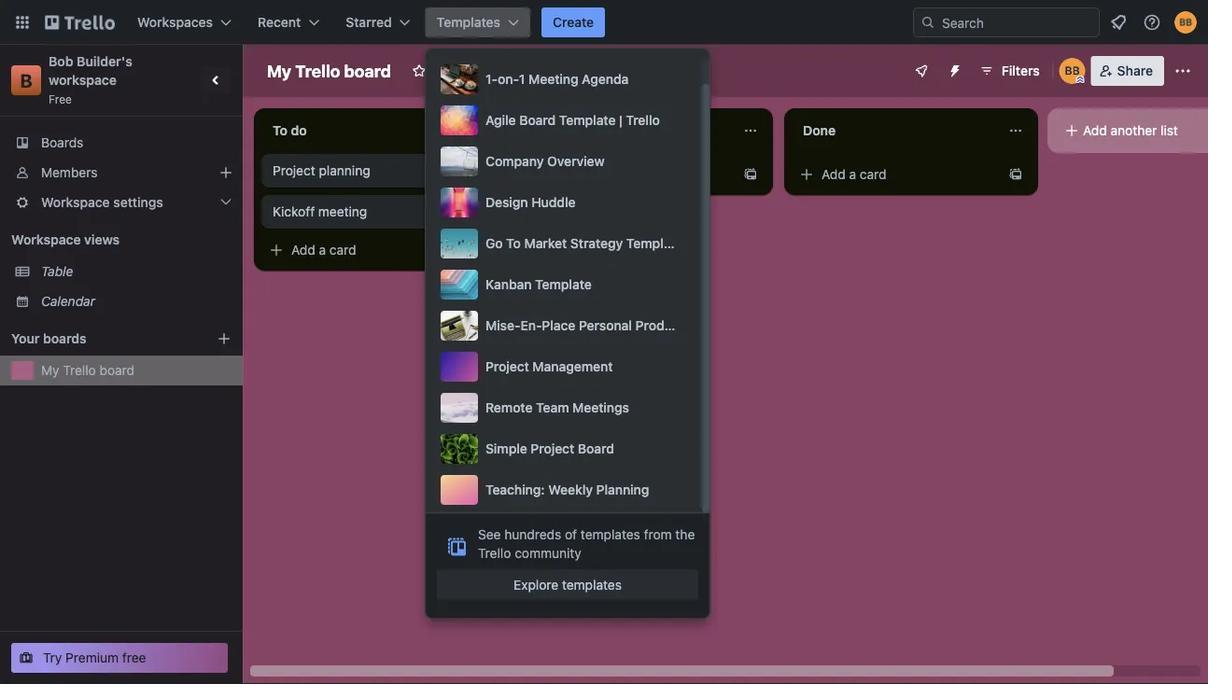 Task type: locate. For each thing, give the bounding box(es) containing it.
card down the doing text box on the top of page
[[595, 167, 622, 182]]

mise-en-place personal productivity system
[[486, 318, 759, 333]]

create from template… image for add a card link associated with done text box at the top of the page
[[1009, 167, 1024, 182]]

a up design huddle "button"
[[584, 167, 591, 182]]

open information menu image
[[1143, 13, 1162, 32]]

0 horizontal spatial a
[[319, 242, 326, 258]]

template left '|' on the top right of the page
[[559, 112, 616, 127]]

weekly
[[548, 482, 593, 497]]

add up design huddle "button"
[[557, 167, 581, 182]]

0 notifications image
[[1108, 11, 1130, 34]]

1 vertical spatial template
[[627, 235, 683, 251]]

template down 'go to market strategy template' button
[[535, 276, 592, 292]]

overview
[[547, 153, 605, 169]]

2 horizontal spatial add a card link
[[792, 162, 1001, 188]]

planning
[[596, 482, 649, 497]]

calendar link
[[41, 292, 232, 311]]

0 vertical spatial create from template… image
[[1009, 167, 1024, 182]]

1 horizontal spatial board
[[344, 61, 391, 81]]

card for sm image
[[860, 167, 887, 182]]

trello inside button
[[626, 112, 660, 127]]

|
[[619, 112, 623, 127]]

2 horizontal spatial a
[[849, 167, 856, 182]]

personal
[[579, 318, 632, 333]]

board down starred
[[344, 61, 391, 81]]

workspace up table
[[11, 232, 81, 247]]

templates
[[437, 14, 501, 30]]

starred
[[346, 14, 392, 30]]

sm image down 'kickoff'
[[267, 241, 286, 260]]

meetings
[[573, 400, 629, 415]]

1 vertical spatial board
[[519, 112, 556, 127]]

trello inside see hundreds of templates from the trello community
[[478, 545, 511, 561]]

0 horizontal spatial project
[[273, 163, 315, 178]]

2 horizontal spatial add a card
[[822, 167, 887, 182]]

my trello board down starred
[[267, 61, 391, 81]]

explore templates
[[514, 577, 622, 592]]

1 vertical spatial templates
[[562, 577, 622, 592]]

see
[[478, 527, 501, 542]]

board right 'agile'
[[519, 112, 556, 127]]

2 vertical spatial project
[[531, 441, 575, 456]]

add for add a card link associated with done text box at the top of the page
[[822, 167, 846, 182]]

1 horizontal spatial a
[[584, 167, 591, 182]]

simple
[[486, 441, 527, 456]]

add another list link
[[1055, 116, 1208, 146]]

1 vertical spatial my
[[41, 363, 59, 378]]

board right 1-
[[503, 63, 540, 78]]

my down recent
[[267, 61, 291, 81]]

mise-en-place personal productivity system button
[[437, 307, 759, 344]]

sm image for add a card link associated with the doing text box on the top of page
[[532, 165, 551, 184]]

a for the doing text box on the top of page
[[584, 167, 591, 182]]

0 vertical spatial my trello board
[[267, 61, 391, 81]]

table link
[[41, 262, 232, 281]]

card
[[595, 167, 622, 182], [860, 167, 887, 182], [330, 242, 356, 258]]

add a card
[[557, 167, 622, 182], [822, 167, 887, 182], [291, 242, 356, 258]]

power ups image
[[914, 64, 929, 78]]

project down team
[[531, 441, 575, 456]]

templates button
[[426, 7, 530, 37]]

1 horizontal spatial my trello board
[[267, 61, 391, 81]]

design huddle button
[[437, 184, 691, 221]]

menu
[[437, 60, 759, 508]]

1
[[519, 71, 525, 86]]

trello down 'recent' popup button
[[295, 61, 340, 81]]

Board name text field
[[258, 56, 401, 86]]

card down meeting
[[330, 242, 356, 258]]

share button
[[1091, 56, 1165, 86]]

0 horizontal spatial add a card link
[[261, 237, 471, 263]]

boards link
[[0, 128, 243, 158]]

share
[[1118, 63, 1153, 78]]

0 vertical spatial workspace
[[41, 195, 110, 210]]

1 vertical spatial workspace
[[11, 232, 81, 247]]

sm image down 'this member is an admin of this board.' icon
[[1063, 121, 1081, 140]]

free
[[49, 92, 72, 106]]

search image
[[921, 15, 936, 30]]

trello inside text box
[[295, 61, 340, 81]]

0 horizontal spatial sm image
[[267, 241, 286, 260]]

2 horizontal spatial sm image
[[1063, 121, 1081, 140]]

trello down boards
[[63, 363, 96, 378]]

agile board template | trello button
[[437, 101, 691, 139]]

add a card down kickoff meeting
[[291, 242, 356, 258]]

agile
[[486, 112, 516, 127]]

a right sm image
[[849, 167, 856, 182]]

workspace settings
[[41, 195, 163, 210]]

primary element
[[0, 0, 1208, 45]]

1 horizontal spatial add a card
[[557, 167, 622, 182]]

0 horizontal spatial card
[[330, 242, 356, 258]]

project up remote
[[486, 359, 529, 374]]

agenda
[[582, 71, 629, 86]]

market
[[524, 235, 567, 251]]

project up 'kickoff'
[[273, 163, 315, 178]]

1 horizontal spatial add a card link
[[527, 162, 736, 188]]

my trello board down the your boards with 1 items element
[[41, 363, 135, 378]]

go
[[486, 235, 503, 251]]

workspace inside popup button
[[41, 195, 110, 210]]

workspace down "members"
[[41, 195, 110, 210]]

sm image
[[1063, 121, 1081, 140], [532, 165, 551, 184], [267, 241, 286, 260]]

add a card right sm image
[[822, 167, 887, 182]]

from
[[644, 527, 672, 542]]

add for add a card link associated with the doing text box on the top of page
[[557, 167, 581, 182]]

1 horizontal spatial project
[[486, 359, 529, 374]]

1 vertical spatial sm image
[[532, 165, 551, 184]]

workspaces
[[137, 14, 213, 30]]

sm image up the design huddle
[[532, 165, 551, 184]]

sm image for add a card link to the left
[[267, 241, 286, 260]]

teaching:
[[486, 482, 545, 497]]

filters button
[[974, 56, 1046, 86]]

trello down see
[[478, 545, 511, 561]]

my trello board inside text box
[[267, 61, 391, 81]]

add a card up design huddle "button"
[[557, 167, 622, 182]]

2 vertical spatial sm image
[[267, 241, 286, 260]]

To do text field
[[261, 116, 467, 146]]

board inside text box
[[344, 61, 391, 81]]

0 vertical spatial sm image
[[1063, 121, 1081, 140]]

community
[[515, 545, 582, 561]]

add right sm image
[[822, 167, 846, 182]]

2 horizontal spatial project
[[531, 441, 575, 456]]

a down kickoff meeting
[[319, 242, 326, 258]]

2 horizontal spatial card
[[860, 167, 887, 182]]

1 vertical spatial board
[[99, 363, 135, 378]]

workspace
[[49, 72, 117, 88]]

Doing text field
[[527, 116, 732, 146]]

kickoff
[[273, 204, 315, 219]]

mise-
[[486, 318, 521, 333]]

add a card link for the doing text box on the top of page
[[527, 162, 736, 188]]

0 vertical spatial templates
[[581, 527, 640, 542]]

go to market strategy template
[[486, 235, 683, 251]]

card down done text box at the top of the page
[[860, 167, 887, 182]]

try premium free
[[43, 650, 146, 666]]

create from template… image
[[1009, 167, 1024, 182], [478, 243, 493, 258]]

1 horizontal spatial create from template… image
[[1009, 167, 1024, 182]]

trello right '|' on the top right of the page
[[626, 112, 660, 127]]

back to home image
[[45, 7, 115, 37]]

template
[[559, 112, 616, 127], [627, 235, 683, 251], [535, 276, 592, 292]]

templates down see hundreds of templates from the trello community
[[562, 577, 622, 592]]

project planning
[[273, 163, 370, 178]]

add a card link down done text box at the top of the page
[[792, 162, 1001, 188]]

add for add a card link to the left
[[291, 242, 315, 258]]

1 horizontal spatial card
[[595, 167, 622, 182]]

board down meetings
[[578, 441, 614, 456]]

explore
[[514, 577, 559, 592]]

add down 'kickoff'
[[291, 242, 315, 258]]

add board image
[[217, 332, 232, 346]]

templates right of on the left bottom
[[581, 527, 640, 542]]

my
[[267, 61, 291, 81], [41, 363, 59, 378]]

1-
[[486, 71, 498, 86]]

bob builder's workspace free
[[49, 54, 136, 106]]

add left another on the right
[[1083, 123, 1107, 138]]

0 horizontal spatial my
[[41, 363, 59, 378]]

the
[[676, 527, 695, 542]]

teaching: weekly planning button
[[437, 471, 691, 508]]

1 horizontal spatial my
[[267, 61, 291, 81]]

bob builder (bobbuilder40) image
[[1175, 11, 1197, 34]]

bob builder (bobbuilder40) image
[[1060, 58, 1086, 84]]

0 vertical spatial my
[[267, 61, 291, 81]]

1 vertical spatial project
[[486, 359, 529, 374]]

2 vertical spatial template
[[535, 276, 592, 292]]

my down your boards
[[41, 363, 59, 378]]

star or unstar board image
[[412, 64, 427, 78]]

system
[[713, 318, 759, 333]]

recent button
[[247, 7, 331, 37]]

1 horizontal spatial sm image
[[532, 165, 551, 184]]

workspace
[[41, 195, 110, 210], [11, 232, 81, 247]]

1 vertical spatial create from template… image
[[478, 243, 493, 258]]

0 vertical spatial board
[[344, 61, 391, 81]]

template right "strategy" on the top of page
[[627, 235, 683, 251]]

remote team meetings
[[486, 400, 629, 415]]

1-on-1 meeting agenda
[[486, 71, 629, 86]]

board down the your boards with 1 items element
[[99, 363, 135, 378]]

0 horizontal spatial create from template… image
[[478, 243, 493, 258]]

0 vertical spatial project
[[273, 163, 315, 178]]

workspace navigation collapse icon image
[[204, 67, 230, 93]]

board
[[344, 61, 391, 81], [99, 363, 135, 378]]

add a card link down the doing text box on the top of page
[[527, 162, 736, 188]]

sm image inside add another list link
[[1063, 121, 1081, 140]]

workspaces button
[[126, 7, 243, 37]]

members link
[[0, 158, 243, 188]]

kickoff meeting
[[273, 204, 367, 219]]

add a card link down kickoff meeting link
[[261, 237, 471, 263]]

templates
[[581, 527, 640, 542], [562, 577, 622, 592]]

teaching: weekly planning
[[486, 482, 649, 497]]

company overview
[[486, 153, 605, 169]]

0 horizontal spatial my trello board
[[41, 363, 135, 378]]



Task type: vqa. For each thing, say whether or not it's contained in the screenshot.
color: orange, title: none image
no



Task type: describe. For each thing, give the bounding box(es) containing it.
templates inside see hundreds of templates from the trello community
[[581, 527, 640, 542]]

management
[[533, 359, 613, 374]]

this member is an admin of this board. image
[[1076, 76, 1085, 84]]

0 vertical spatial board
[[503, 63, 540, 78]]

kanban
[[486, 276, 532, 292]]

project for project planning
[[273, 163, 315, 178]]

workspace for workspace settings
[[41, 195, 110, 210]]

project management button
[[437, 348, 691, 385]]

kanban template
[[486, 276, 592, 292]]

create
[[553, 14, 594, 30]]

2 vertical spatial board
[[578, 441, 614, 456]]

workspace visible image
[[445, 64, 460, 78]]

kickoff meeting link
[[261, 195, 501, 229]]

see hundreds of templates from the trello community
[[478, 527, 695, 561]]

0 horizontal spatial board
[[99, 363, 135, 378]]

agile board template | trello
[[486, 112, 660, 127]]

workspace views
[[11, 232, 120, 247]]

recent
[[258, 14, 301, 30]]

bob
[[49, 54, 73, 69]]

project planning link
[[261, 154, 501, 188]]

design huddle
[[486, 194, 576, 210]]

design
[[486, 194, 528, 210]]

my inside my trello board link
[[41, 363, 59, 378]]

1-on-1 meeting agenda button
[[437, 60, 691, 98]]

huddle
[[532, 194, 576, 210]]

card for sm icon corresponding to add a card link associated with the doing text box on the top of page
[[595, 167, 622, 182]]

your
[[11, 331, 40, 346]]

on-
[[498, 71, 519, 86]]

workspace for workspace views
[[11, 232, 81, 247]]

try
[[43, 650, 62, 666]]

project for project management
[[486, 359, 529, 374]]

free
[[122, 650, 146, 666]]

customize views image
[[560, 62, 579, 80]]

company overview button
[[437, 142, 691, 180]]

planning
[[319, 163, 370, 178]]

b link
[[11, 65, 41, 95]]

place
[[542, 318, 576, 333]]

meeting
[[529, 71, 579, 86]]

explore templates link
[[437, 570, 699, 600]]

of
[[565, 527, 577, 542]]

boards
[[43, 331, 87, 346]]

board link
[[472, 56, 551, 86]]

remote team meetings button
[[437, 389, 691, 426]]

project management
[[486, 359, 613, 374]]

add a card for done text box at the top of the page
[[822, 167, 887, 182]]

add a card link for done text box at the top of the page
[[792, 162, 1001, 188]]

add a card for the doing text box on the top of page
[[557, 167, 622, 182]]

workspace settings button
[[0, 188, 243, 218]]

filters
[[1002, 63, 1040, 78]]

hundreds
[[505, 527, 562, 542]]

add another list
[[1083, 123, 1178, 138]]

strategy
[[571, 235, 623, 251]]

calendar
[[41, 294, 95, 309]]

remote
[[486, 400, 533, 415]]

b
[[20, 69, 32, 91]]

my trello board link
[[41, 361, 232, 380]]

team
[[536, 400, 569, 415]]

a for done text box at the top of the page
[[849, 167, 856, 182]]

starred button
[[335, 7, 422, 37]]

my inside my trello board text box
[[267, 61, 291, 81]]

card for add a card link to the left sm icon
[[330, 242, 356, 258]]

simple project board button
[[437, 430, 691, 467]]

automation image
[[940, 56, 966, 82]]

0 horizontal spatial add a card
[[291, 242, 356, 258]]

Done text field
[[792, 116, 997, 146]]

1 vertical spatial my trello board
[[41, 363, 135, 378]]

another
[[1111, 123, 1157, 138]]

simple project board
[[486, 441, 614, 456]]

kanban template button
[[437, 266, 691, 303]]

meeting
[[318, 204, 367, 219]]

premium
[[66, 650, 119, 666]]

try premium free button
[[11, 643, 228, 673]]

create button
[[542, 7, 605, 37]]

company
[[486, 153, 544, 169]]

create from template… image for add a card link to the left
[[478, 243, 493, 258]]

builder's
[[77, 54, 132, 69]]

bob builder's workspace link
[[49, 54, 136, 88]]

table
[[41, 264, 73, 279]]

create from template… image
[[743, 167, 758, 182]]

list
[[1161, 123, 1178, 138]]

your boards
[[11, 331, 87, 346]]

0 vertical spatial template
[[559, 112, 616, 127]]

your boards with 1 items element
[[11, 328, 189, 350]]

Search field
[[936, 8, 1099, 36]]

boards
[[41, 135, 83, 150]]

en-
[[521, 318, 542, 333]]

members
[[41, 165, 98, 180]]

sm image
[[798, 165, 816, 184]]

show menu image
[[1174, 62, 1193, 80]]

settings
[[113, 195, 163, 210]]

menu containing 1-on-1 meeting agenda
[[437, 60, 759, 508]]

go to market strategy template button
[[437, 225, 691, 262]]

productivity
[[636, 318, 710, 333]]



